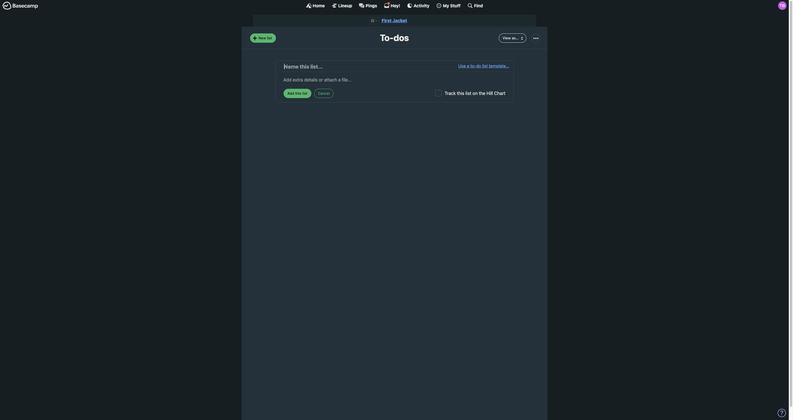 Task type: describe. For each thing, give the bounding box(es) containing it.
view as… button
[[499, 34, 526, 43]]

first
[[382, 18, 392, 23]]

use
[[458, 63, 466, 68]]

1 horizontal spatial list
[[466, 91, 471, 96]]

track
[[445, 91, 456, 96]]

dos
[[394, 32, 409, 43]]

2 horizontal spatial list
[[482, 63, 488, 68]]

cancel
[[318, 91, 330, 96]]

track this list on the hill chart
[[445, 91, 506, 96]]

a
[[467, 63, 469, 68]]

new
[[259, 36, 266, 40]]

do
[[476, 63, 481, 68]]

use a to-do list template...
[[458, 63, 509, 68]]

view as…
[[503, 36, 519, 40]]

0 horizontal spatial list
[[267, 36, 272, 40]]

this
[[457, 91, 464, 96]]

on
[[473, 91, 478, 96]]

to-dos
[[380, 32, 409, 43]]

find
[[474, 3, 483, 8]]

my stuff button
[[436, 3, 461, 8]]

to-
[[380, 32, 394, 43]]

to-
[[470, 63, 476, 68]]

view
[[503, 36, 511, 40]]

find button
[[467, 3, 483, 8]]

cancel button
[[314, 89, 334, 98]]

new list link
[[250, 34, 276, 43]]

switch accounts image
[[2, 1, 38, 10]]



Task type: vqa. For each thing, say whether or not it's contained in the screenshot.
Full name text box to the middle
no



Task type: locate. For each thing, give the bounding box(es) containing it.
as…
[[512, 36, 519, 40]]

hey!
[[391, 3, 400, 8]]

home link
[[306, 3, 325, 8]]

list left on
[[466, 91, 471, 96]]

tyler black image
[[778, 1, 787, 10]]

the
[[479, 91, 485, 96]]

template...
[[489, 63, 509, 68]]

use a to-do list template... link
[[458, 63, 509, 71]]

list
[[267, 36, 272, 40], [482, 63, 488, 68], [466, 91, 471, 96]]

Name this list… text field
[[284, 63, 458, 71]]

2 vertical spatial list
[[466, 91, 471, 96]]

home
[[313, 3, 325, 8]]

my stuff
[[443, 3, 461, 8]]

pings
[[366, 3, 377, 8]]

first jacket link
[[382, 18, 407, 23]]

0 vertical spatial list
[[267, 36, 272, 40]]

my
[[443, 3, 449, 8]]

activity link
[[407, 3, 430, 8]]

lineup
[[338, 3, 352, 8]]

new list
[[259, 36, 272, 40]]

None text field
[[283, 75, 506, 83]]

pings button
[[359, 3, 377, 8]]

lineup link
[[332, 3, 352, 8]]

first jacket
[[382, 18, 407, 23]]

jacket
[[393, 18, 407, 23]]

hill chart
[[487, 91, 506, 96]]

list right new
[[267, 36, 272, 40]]

list right do
[[482, 63, 488, 68]]

stuff
[[450, 3, 461, 8]]

hey! button
[[384, 2, 400, 8]]

activity
[[414, 3, 430, 8]]

1 vertical spatial list
[[482, 63, 488, 68]]

main element
[[0, 0, 789, 11]]

None submit
[[283, 89, 311, 98]]



